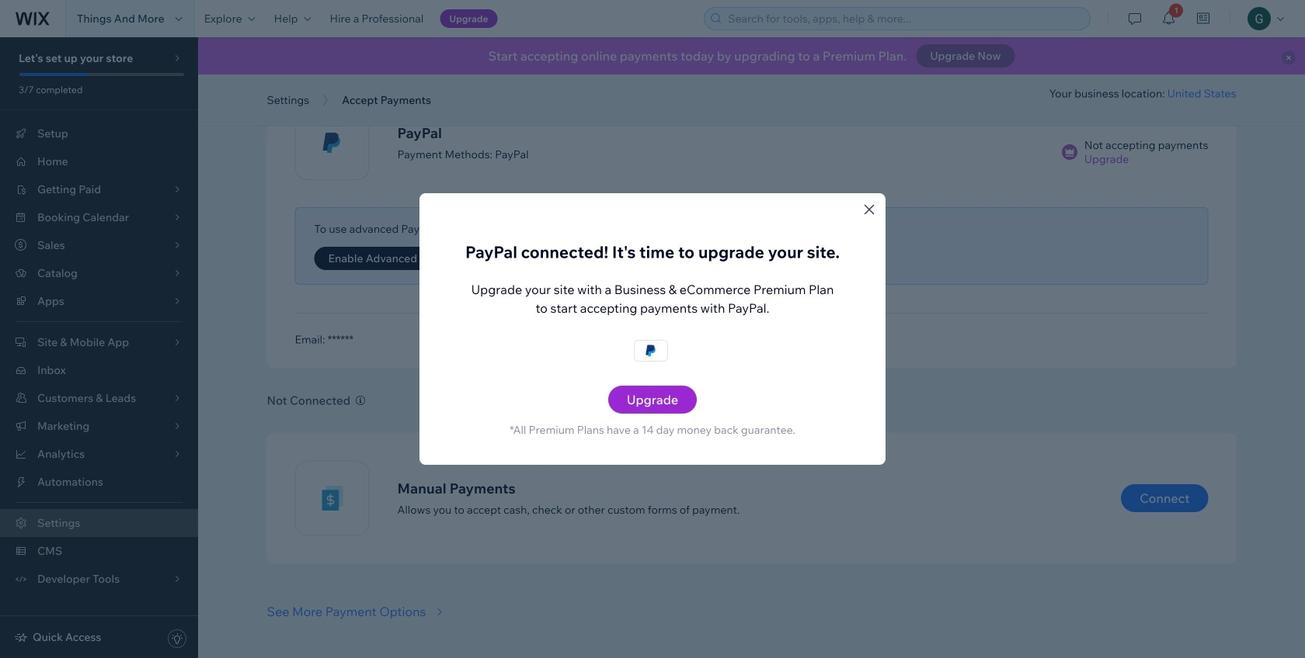 Task type: describe. For each thing, give the bounding box(es) containing it.
sidebar element
[[0, 37, 198, 659]]



Task type: vqa. For each thing, say whether or not it's contained in the screenshot.
third Select field from the top of the page
no



Task type: locate. For each thing, give the bounding box(es) containing it.
alert
[[198, 37, 1305, 75]]

paypal image
[[635, 343, 667, 359]]

Search for tools, apps, help & more... field
[[723, 8, 1086, 30]]



